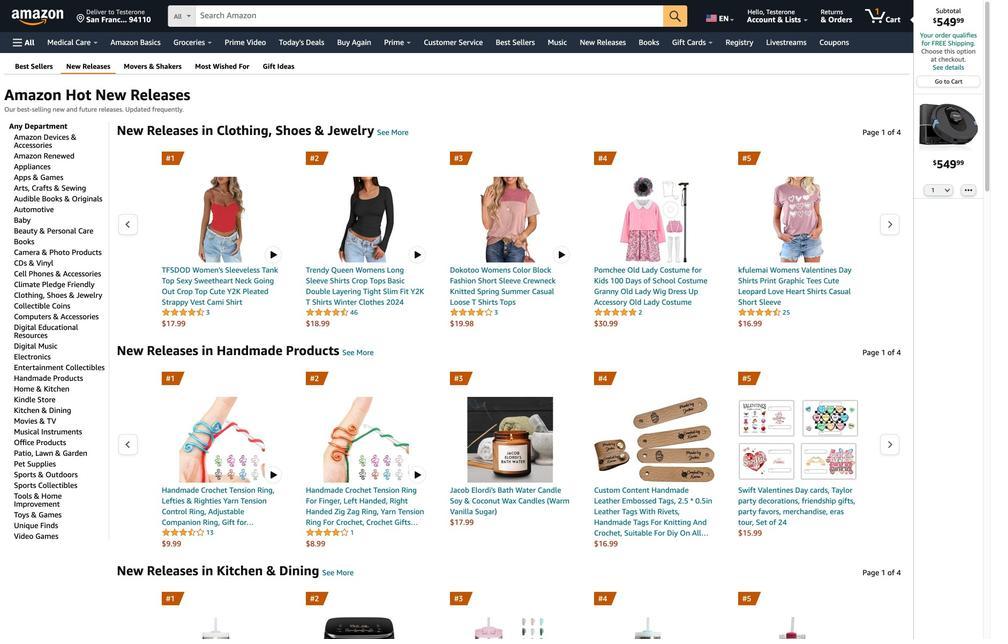 Task type: vqa. For each thing, say whether or not it's contained in the screenshot.
search box
yes



Task type: describe. For each thing, give the bounding box(es) containing it.
7 tree item from the top
[[14, 203, 109, 213]]

stanley quencher h2.0 soft matte collection, stainless steel vacuum insulated tumbler with lid and straw for iced and cold be image
[[162, 617, 282, 639]]

pomchee old lady costume for kids 100 days of school costume granny old lady wig dress up accessory old lady costume image
[[594, 177, 715, 263]]

30 tree item from the top
[[14, 457, 109, 468]]

21 tree item from the top
[[14, 361, 109, 372]]

13 tree item from the top
[[14, 267, 109, 278]]

33 tree item from the top
[[14, 489, 109, 508]]

handmade crochet tension ring, lefties & righties yarn tension control ring, adjustable companion ring, gift for crocheters k image
[[162, 397, 282, 483]]

stanley quencher h2.0 flowstate stainless steel vacuum insulated tumbler with lid and straw for water, iced tea or coffee (wa image
[[594, 617, 715, 639]]

jacob elordi's bath water candle soy & coconut wax candles (warm vanilla sugar) image
[[450, 397, 571, 483]]

dokotoo womens color block fashion short sleeve crewneck knitted spring summer casual loose t shirts tops image
[[450, 177, 571, 263]]

24 tree item from the top
[[14, 393, 109, 404]]

handmade crochet tension ring for finger, left handed, right handed zig zag ring, yarn tension ring for crochet, crochet gift image
[[306, 397, 426, 483]]

25 tree item from the top
[[14, 404, 109, 414]]

19 tree item from the top
[[14, 339, 109, 350]]

list for previous image associated with "handmade crochet tension ring, lefties & righties yarn tension control ring, adjustable companion ring, gift for crocheters k" image
[[138, 372, 880, 549]]

previous image for "handmade crochet tension ring, lefties & righties yarn tension control ring, adjustable companion ring, gift for crocheters k" image
[[125, 441, 131, 449]]

22 tree item from the top
[[14, 372, 109, 382]]

custom content handmade leather embossed tags, 2.5 * 0.5in leather tags with rivets, handmade tags for knitting and crochet, image
[[594, 397, 715, 483]]

none search field inside navigation navigation
[[168, 5, 687, 28]]

8 tree item from the top
[[14, 213, 109, 224]]

17 tree item from the top
[[14, 310, 109, 321]]

12 tree item from the top
[[14, 256, 109, 267]]

9 tree item from the top
[[14, 224, 109, 235]]

20 tree item from the top
[[14, 350, 109, 361]]

23 tree item from the top
[[14, 382, 109, 393]]



Task type: locate. For each thing, give the bounding box(es) containing it.
amazon image
[[12, 10, 64, 26]]

11 tree item from the top
[[14, 246, 109, 256]]

previous image
[[125, 220, 131, 228], [125, 441, 131, 449]]

kfulemai womens valentines day shirts print graphic tees cute leopard love heart shirts casual short sleeve image
[[738, 177, 859, 263]]

1 vertical spatial list
[[138, 372, 880, 549]]

5 tree item from the top
[[14, 181, 109, 192]]

2 vertical spatial list
[[138, 592, 880, 639]]

34 tree item from the top
[[14, 508, 109, 519]]

1 previous image from the top
[[125, 220, 131, 228]]

2 tree item from the top
[[14, 149, 109, 160]]

list for tfsdod women's sleeveless tank top sexy sweetheart neck going out crop top cute y2k pleated strappy vest cami shirt 'image''s previous image
[[138, 152, 880, 329]]

1 list from the top
[[138, 152, 880, 329]]

list
[[138, 152, 880, 329], [138, 372, 880, 549], [138, 592, 880, 639]]

15 tree item from the top
[[14, 288, 109, 299]]

group
[[14, 130, 109, 540]]

3 list from the top
[[138, 592, 880, 639]]

2 list from the top
[[138, 372, 880, 549]]

none submit inside search field
[[663, 5, 687, 27]]

previous image for tfsdod women's sleeveless tank top sexy sweetheart neck going out crop top cute y2k pleated strappy vest cami shirt 'image'
[[125, 220, 131, 228]]

14 tree item from the top
[[14, 278, 109, 288]]

Search Amazon text field
[[196, 6, 663, 26]]

dropdown image
[[945, 188, 950, 192]]

3 tree item from the top
[[14, 160, 109, 171]]

4 tree item from the top
[[14, 171, 109, 181]]

swift valentines day cards, taylor party decorations, friendship gifts, party favors, merchandise, eras tour, set of 24 image
[[738, 397, 859, 483]]

1 vertical spatial previous image
[[125, 441, 131, 449]]

None search field
[[168, 5, 687, 28]]

31 tree item from the top
[[14, 468, 109, 479]]

insulated tumbler,1 sets 40 oz tumbler with handle stainless steel 304 car cup water cup vacuum insulation cold cup travel st image
[[738, 617, 859, 639]]

28 tree item from the top
[[14, 436, 109, 447]]

16 tree item from the top
[[14, 299, 109, 310]]

29 tree item from the top
[[14, 447, 109, 457]]

tree item
[[14, 130, 109, 149], [14, 149, 109, 160], [14, 160, 109, 171], [14, 171, 109, 181], [14, 181, 109, 192], [14, 192, 109, 203], [14, 203, 109, 213], [14, 213, 109, 224], [14, 224, 109, 235], [14, 235, 109, 246], [14, 246, 109, 256], [14, 256, 109, 267], [14, 267, 109, 278], [14, 278, 109, 288], [14, 288, 109, 299], [14, 299, 109, 310], [14, 310, 109, 321], [14, 321, 109, 339], [14, 339, 109, 350], [14, 350, 109, 361], [14, 361, 109, 372], [14, 372, 109, 382], [14, 382, 109, 393], [14, 393, 109, 404], [14, 404, 109, 414], [14, 414, 109, 425], [14, 425, 109, 436], [14, 436, 109, 447], [14, 447, 109, 457], [14, 457, 109, 468], [14, 468, 109, 479], [14, 479, 109, 489], [14, 489, 109, 508], [14, 508, 109, 519], [14, 519, 109, 530], [14, 530, 109, 540]]

1 tree item from the top
[[14, 130, 109, 149]]

None submit
[[663, 5, 687, 27]]

next image
[[887, 441, 893, 449]]

18 tree item from the top
[[14, 321, 109, 339]]

trendy queen womens long sleeve shirts crop tops basic double layering tight slim fit y2k t shirts winter clothes 2024 image
[[306, 177, 426, 263]]

0 vertical spatial previous image
[[125, 220, 131, 228]]

cosori air fryer turboblaze 6.0-quart compact airfryer that roast, bake, proof, 9 functions, 5 speeds, cooks quickly, 95% les image
[[306, 617, 426, 639]]

shark av2501s ai ultra robot vacuum, with matrix clean, home mapping, 30-day capacity hepa bagless self empty base, perfect for pet hair, wifi, dark grey image
[[919, 99, 978, 157]]

27 tree item from the top
[[14, 425, 109, 436]]

navigation navigation
[[0, 0, 984, 639]]

2 previous image from the top
[[125, 441, 131, 449]]

bjpkpk 30oz stainless steel insulated tumbler with handle and lid straw travel coffee mug thermal cup,sakura image
[[450, 617, 571, 639]]

tree
[[9, 122, 109, 540]]

next image
[[887, 220, 893, 228]]

6 tree item from the top
[[14, 192, 109, 203]]

10 tree item from the top
[[14, 235, 109, 246]]

tfsdod women's sleeveless tank top sexy sweetheart neck going out crop top cute y2k pleated strappy vest cami shirt image
[[162, 177, 282, 263]]

32 tree item from the top
[[14, 479, 109, 489]]

35 tree item from the top
[[14, 519, 109, 530]]

36 tree item from the top
[[14, 530, 109, 540]]

0 vertical spatial list
[[138, 152, 880, 329]]

26 tree item from the top
[[14, 414, 109, 425]]



